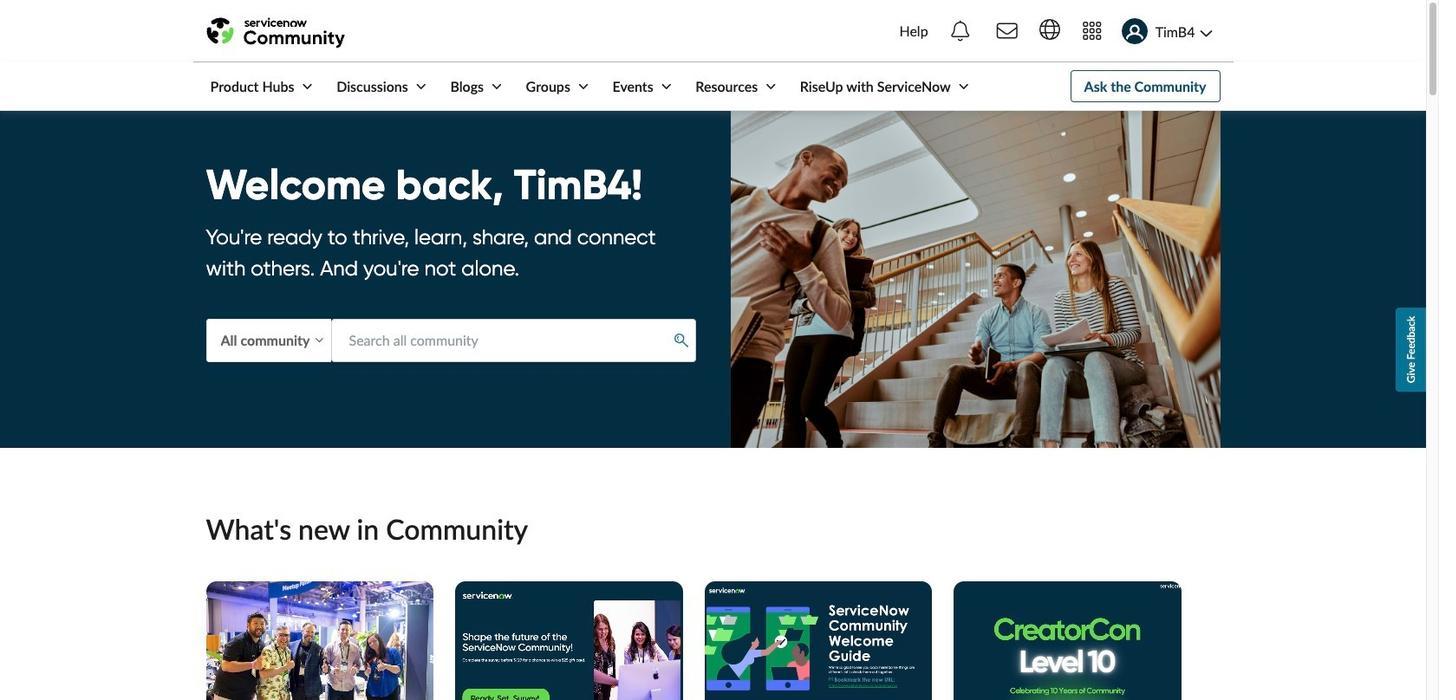 Task type: locate. For each thing, give the bounding box(es) containing it.
the creatorcon community hub is open! image
[[206, 582, 433, 701]]

help shape the future of servicenow community – take our survey! image
[[455, 582, 683, 701]]

welcome to our servicenow community! image
[[704, 582, 932, 701]]

menu bar
[[193, 62, 973, 110]]

creatorcon has reached level 10! celebrate 10 years, share your memories, and win! image
[[954, 582, 1181, 701]]

None submit
[[668, 328, 695, 353]]



Task type: describe. For each thing, give the bounding box(es) containing it.
timb4 image
[[1122, 19, 1148, 45]]

language selector image
[[1039, 19, 1060, 40]]

Search text field
[[331, 319, 696, 362]]



Task type: vqa. For each thing, say whether or not it's contained in the screenshot.
middle your
no



